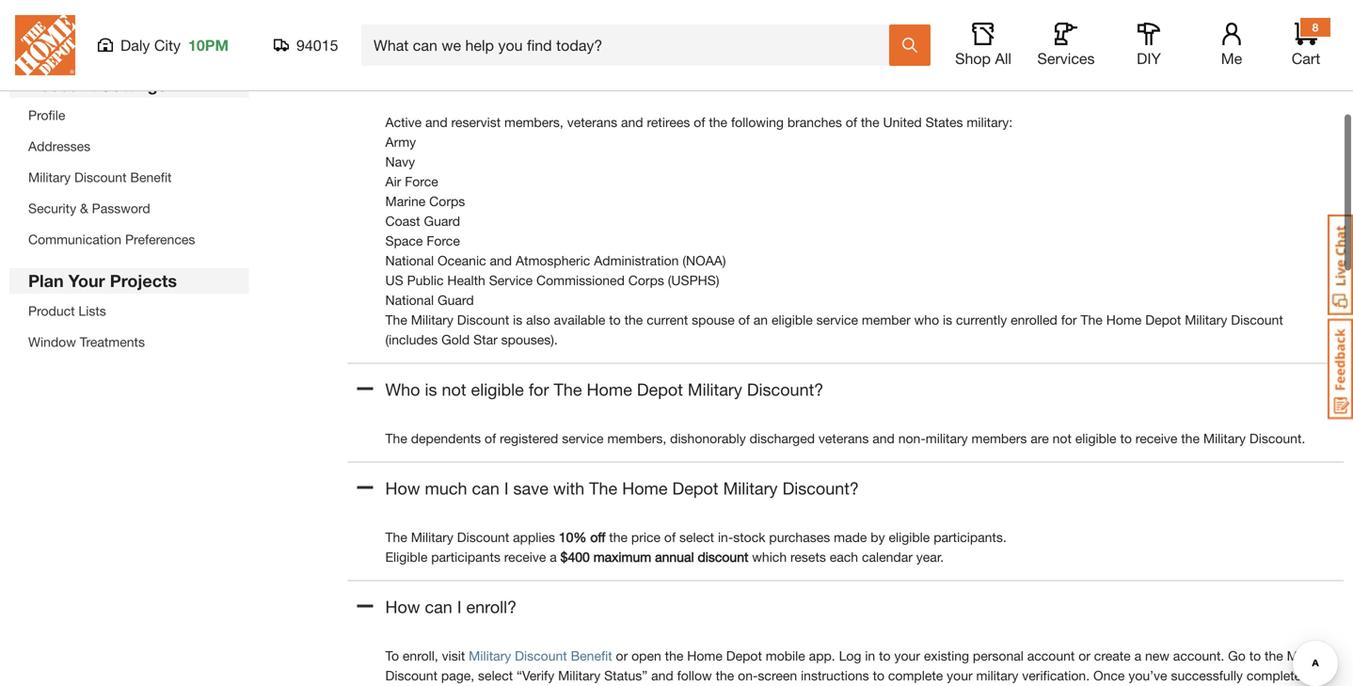 Task type: locate. For each thing, give the bounding box(es) containing it.
0 horizontal spatial military discount benefit link
[[28, 183, 172, 198]]

eligible down star
[[471, 393, 524, 413]]

0 vertical spatial not
[[442, 393, 466, 413]]

discount left feedback link image
[[1231, 325, 1284, 341]]

navy
[[385, 167, 415, 183]]

price
[[631, 543, 661, 558]]

select down "to enroll, visit military discount benefit"
[[478, 681, 513, 686]]

to right available
[[609, 325, 621, 341]]

0 horizontal spatial i
[[457, 610, 462, 630]]

and
[[425, 128, 448, 143], [621, 128, 643, 143], [490, 266, 512, 282], [873, 444, 895, 459], [651, 681, 674, 686]]

the inside the military discount applies 10% off the price of select in-stock purchases made by eligible participants. eligible participants receive a $400 maximum annual discount which resets each calendar year.
[[609, 543, 628, 558]]

military inside who is eligible for the home depot military discount? dropdown button
[[659, 76, 713, 97]]

home right enrolled
[[1107, 325, 1142, 341]]

discount? up purchases
[[783, 491, 859, 512]]

your up complete at the bottom of the page
[[895, 661, 920, 677]]

1 vertical spatial discount?
[[747, 393, 824, 413]]

your down existing
[[947, 681, 973, 686]]

to right go
[[1250, 661, 1261, 677]]

existing
[[924, 661, 970, 677]]

and inside or open the home depot mobile app.  log in to your existing personal account or create a new account. go to the military discount page, select "verify military status" and follow the on-screen instructions to complete your military verification. once you've successfully complete
[[651, 681, 674, 686]]

1 who from the top
[[385, 76, 420, 97]]

veterans down "who is not eligible for the home depot military discount?" 'dropdown button' at the bottom of the page
[[819, 444, 869, 459]]

can right much
[[472, 491, 500, 512]]

guard right coast
[[424, 226, 460, 242]]

administration
[[594, 266, 679, 282]]

atmospheric
[[516, 266, 590, 282]]

receive
[[1136, 444, 1178, 459], [504, 562, 546, 578]]

for up registered
[[529, 393, 549, 413]]

for
[[500, 76, 520, 97], [1061, 325, 1077, 341], [529, 393, 549, 413]]

not up "dependents"
[[442, 393, 466, 413]]

veterans down who is eligible for the home depot military discount?
[[567, 128, 618, 143]]

city
[[154, 36, 181, 54]]

0 vertical spatial i
[[504, 491, 509, 512]]

military discount benefit link up security & password link
[[28, 183, 172, 198]]

who is eligible for the home depot military discount?
[[385, 76, 795, 97]]

not inside "who is not eligible for the home depot military discount?" 'dropdown button'
[[442, 393, 466, 413]]

0 vertical spatial veterans
[[567, 128, 618, 143]]

app.
[[809, 661, 836, 677]]

1 vertical spatial how
[[385, 610, 420, 630]]

discount
[[74, 183, 127, 198], [457, 325, 509, 341], [1231, 325, 1284, 341], [457, 543, 509, 558], [515, 661, 567, 677], [385, 681, 438, 686]]

service
[[817, 325, 858, 341], [562, 444, 604, 459]]

to inside active and reservist members, veterans and retirees of the following branches of the united states military: army navy air force marine corps coast guard space force national oceanic and atmospheric administration (noaa) us public health service commissioned corps (usphs) national guard the military discount is also available to the current spouse of an eligible service member who is currently enrolled for the home depot military discount (includes gold star spouses).
[[609, 325, 621, 341]]

the inside the military discount applies 10% off the price of select in-stock purchases made by eligible participants. eligible participants receive a $400 maximum annual discount which resets each calendar year.
[[385, 543, 407, 558]]

home down "what can we help you find today?" search box
[[558, 76, 603, 97]]

of
[[694, 128, 705, 143], [846, 128, 857, 143], [739, 325, 750, 341], [485, 444, 496, 459], [664, 543, 676, 558]]

1 vertical spatial national
[[385, 306, 434, 321]]

1 vertical spatial military
[[977, 681, 1019, 686]]

personal
[[973, 661, 1024, 677]]

0 vertical spatial can
[[472, 491, 500, 512]]

depot inside active and reservist members, veterans and retirees of the following branches of the united states military: army navy air force marine corps coast guard space force national oceanic and atmospheric administration (noaa) us public health service commissioned corps (usphs) national guard the military discount is also available to the current spouse of an eligible service member who is currently enrolled for the home depot military discount (includes gold star spouses).
[[1146, 325, 1182, 341]]

spouse
[[692, 325, 735, 341]]

or
[[616, 661, 628, 677], [1079, 661, 1091, 677]]

for up reservist
[[500, 76, 520, 97]]

are
[[1031, 444, 1049, 459]]

how left much
[[385, 491, 420, 512]]

shop
[[955, 49, 991, 67]]

how
[[385, 491, 420, 512], [385, 610, 420, 630]]

0 horizontal spatial veterans
[[567, 128, 618, 143]]

0 vertical spatial national
[[385, 266, 434, 282]]

can inside "dropdown button"
[[425, 610, 453, 630]]

is inside dropdown button
[[425, 76, 437, 97]]

is
[[425, 76, 437, 97], [513, 325, 523, 341], [943, 325, 953, 341], [425, 393, 437, 413]]

open
[[632, 661, 661, 677]]

who up active
[[385, 76, 420, 97]]

home down available
[[587, 393, 632, 413]]

force up oceanic on the top of the page
[[427, 246, 460, 262]]

coast
[[385, 226, 420, 242]]

national down space
[[385, 266, 434, 282]]

account settings
[[28, 88, 167, 108]]

i inside "dropdown button"
[[457, 610, 462, 630]]

service left member
[[817, 325, 858, 341]]

eligible up reservist
[[442, 76, 495, 97]]

0 horizontal spatial benefit
[[130, 183, 172, 198]]

1 horizontal spatial a
[[1135, 661, 1142, 677]]

not
[[442, 393, 466, 413], [1053, 444, 1072, 459]]

home up price
[[622, 491, 668, 512]]

of up annual
[[664, 543, 676, 558]]

2 how from the top
[[385, 610, 420, 630]]

0 horizontal spatial members,
[[505, 128, 564, 143]]

home inside or open the home depot mobile app.  log in to your existing personal account or create a new account. go to the military discount page, select "verify military status" and follow the on-screen instructions to complete your military verification. once you've successfully complete
[[687, 661, 723, 677]]

guard down health
[[438, 306, 474, 321]]

not right are
[[1053, 444, 1072, 459]]

1 vertical spatial a
[[1135, 661, 1142, 677]]

discount? up discharged
[[747, 393, 824, 413]]

1 horizontal spatial i
[[504, 491, 509, 512]]

window treatments
[[28, 347, 145, 363]]

star
[[474, 345, 498, 361]]

a left the $400
[[550, 562, 557, 578]]

the left the discount.
[[1182, 444, 1200, 459]]

0 vertical spatial corps
[[429, 207, 465, 222]]

the left on-
[[716, 681, 734, 686]]

corps down administration
[[629, 286, 664, 301]]

1 vertical spatial corps
[[629, 286, 664, 301]]

94015
[[296, 36, 338, 54]]

or up status"
[[616, 661, 628, 677]]

receive inside the military discount applies 10% off the price of select in-stock purchases made by eligible participants. eligible participants receive a $400 maximum annual discount which resets each calendar year.
[[504, 562, 546, 578]]

annual
[[655, 562, 694, 578]]

or left create
[[1079, 661, 1091, 677]]

0 horizontal spatial service
[[562, 444, 604, 459]]

military discount benefit link up "verify
[[469, 661, 612, 677]]

settings
[[100, 88, 167, 108]]

military inside or open the home depot mobile app.  log in to your existing personal account or create a new account. go to the military discount page, select "verify military status" and follow the on-screen instructions to complete your military verification. once you've successfully complete
[[977, 681, 1019, 686]]

members,
[[505, 128, 564, 143], [608, 444, 667, 459]]

1 horizontal spatial can
[[472, 491, 500, 512]]

the
[[525, 76, 553, 97], [385, 325, 407, 341], [1081, 325, 1103, 341], [554, 393, 582, 413], [385, 444, 407, 459], [589, 491, 618, 512], [385, 543, 407, 558]]

members, right reservist
[[505, 128, 564, 143]]

a up you've
[[1135, 661, 1142, 677]]

is up "dependents"
[[425, 393, 437, 413]]

home
[[28, 18, 64, 33], [558, 76, 603, 97], [1107, 325, 1142, 341], [587, 393, 632, 413], [622, 491, 668, 512], [687, 661, 723, 677]]

1 horizontal spatial select
[[680, 543, 714, 558]]

daly city 10pm
[[120, 36, 229, 54]]

i left enroll?
[[457, 610, 462, 630]]

eligible inside the military discount applies 10% off the price of select in-stock purchases made by eligible participants. eligible participants receive a $400 maximum annual discount which resets each calendar year.
[[889, 543, 930, 558]]

eligible right 'an'
[[772, 325, 813, 341]]

save
[[513, 491, 549, 512]]

1 vertical spatial members,
[[608, 444, 667, 459]]

military left members
[[926, 444, 968, 459]]

benefit up status"
[[571, 661, 612, 677]]

1 horizontal spatial corps
[[629, 286, 664, 301]]

the left following
[[709, 128, 728, 143]]

1 vertical spatial benefit
[[571, 661, 612, 677]]

benefit up password
[[130, 183, 172, 198]]

military:
[[967, 128, 1013, 143]]

can up visit
[[425, 610, 453, 630]]

0 horizontal spatial a
[[550, 562, 557, 578]]

1 horizontal spatial service
[[817, 325, 858, 341]]

1 vertical spatial select
[[478, 681, 513, 686]]

eligible up year.
[[889, 543, 930, 558]]

1 horizontal spatial veterans
[[819, 444, 869, 459]]

1 horizontal spatial members,
[[608, 444, 667, 459]]

members, up how much can i save with the home depot military discount?
[[608, 444, 667, 459]]

1 horizontal spatial benefit
[[571, 661, 612, 677]]

who
[[385, 76, 420, 97], [385, 393, 420, 413]]

retirees
[[647, 128, 690, 143]]

1 vertical spatial veterans
[[819, 444, 869, 459]]

eligible inside active and reservist members, veterans and retirees of the following branches of the united states military: army navy air force marine corps coast guard space force national oceanic and atmospheric administration (noaa) us public health service commissioned corps (usphs) national guard the military discount is also available to the current spouse of an eligible service member who is currently enrolled for the home depot military discount (includes gold star spouses).
[[772, 325, 813, 341]]

i left save
[[504, 491, 509, 512]]

how down eligible
[[385, 610, 420, 630]]

0 vertical spatial how
[[385, 491, 420, 512]]

discount?
[[718, 76, 795, 97], [747, 393, 824, 413], [783, 491, 859, 512]]

all
[[995, 49, 1012, 67]]

discount up star
[[457, 325, 509, 341]]

1 horizontal spatial for
[[529, 393, 549, 413]]

2 who from the top
[[385, 393, 420, 413]]

of inside the military discount applies 10% off the price of select in-stock purchases made by eligible participants. eligible participants receive a $400 maximum annual discount which resets each calendar year.
[[664, 543, 676, 558]]

a inside or open the home depot mobile app.  log in to your existing personal account or create a new account. go to the military discount page, select "verify military status" and follow the on-screen instructions to complete your military verification. once you've successfully complete
[[1135, 661, 1142, 677]]

discount? up following
[[718, 76, 795, 97]]

calendar
[[862, 562, 913, 578]]

1 vertical spatial receive
[[504, 562, 546, 578]]

1 horizontal spatial military discount benefit link
[[469, 661, 612, 677]]

force up marine
[[405, 187, 438, 202]]

who inside dropdown button
[[385, 76, 420, 97]]

1 vertical spatial service
[[562, 444, 604, 459]]

0 vertical spatial who
[[385, 76, 420, 97]]

0 horizontal spatial corps
[[429, 207, 465, 222]]

military down personal at the right
[[977, 681, 1019, 686]]

2 vertical spatial discount?
[[783, 491, 859, 512]]

0 vertical spatial a
[[550, 562, 557, 578]]

0 vertical spatial select
[[680, 543, 714, 558]]

to right are
[[1121, 444, 1132, 459]]

select left in-
[[680, 543, 714, 558]]

window
[[28, 347, 76, 363]]

how inside how can i enroll? "dropdown button"
[[385, 610, 420, 630]]

1 horizontal spatial your
[[947, 681, 973, 686]]

credit
[[107, 18, 142, 33]]

(usphs)
[[668, 286, 720, 301]]

select inside or open the home depot mobile app.  log in to your existing personal account or create a new account. go to the military discount page, select "verify military status" and follow the on-screen instructions to complete your military verification. once you've successfully complete
[[478, 681, 513, 686]]

benefit
[[130, 183, 172, 198], [571, 661, 612, 677]]

available
[[554, 325, 606, 341]]

2 horizontal spatial for
[[1061, 325, 1077, 341]]

the home depot logo image
[[15, 15, 75, 75]]

1 vertical spatial i
[[457, 610, 462, 630]]

1 vertical spatial guard
[[438, 306, 474, 321]]

veterans
[[567, 128, 618, 143], [819, 444, 869, 459]]

national down us
[[385, 306, 434, 321]]

home up the instant
[[28, 18, 64, 33]]

of left 'an'
[[739, 325, 750, 341]]

how for how much can i save with the home depot military discount?
[[385, 491, 420, 512]]

home up 'follow'
[[687, 661, 723, 677]]

military
[[926, 444, 968, 459], [977, 681, 1019, 686]]

applies
[[513, 543, 555, 558]]

"verify
[[517, 681, 555, 686]]

corps right marine
[[429, 207, 465, 222]]

gold
[[442, 345, 470, 361]]

0 horizontal spatial for
[[500, 76, 520, 97]]

who is eligible for the home depot military discount? button
[[348, 60, 1344, 113]]

how inside how much can i save with the home depot military discount? dropdown button
[[385, 491, 420, 512]]

0 vertical spatial service
[[817, 325, 858, 341]]

1 horizontal spatial not
[[1053, 444, 1072, 459]]

0 vertical spatial receive
[[1136, 444, 1178, 459]]

the inside how much can i save with the home depot military discount? dropdown button
[[589, 491, 618, 512]]

select
[[680, 543, 714, 558], [478, 681, 513, 686]]

0 horizontal spatial select
[[478, 681, 513, 686]]

for right enrolled
[[1061, 325, 1077, 341]]

eligible inside who is eligible for the home depot military discount? dropdown button
[[442, 76, 495, 97]]

security & password
[[28, 214, 150, 229]]

air
[[385, 187, 401, 202]]

instant checkout link
[[28, 49, 129, 64]]

discount up security & password link
[[74, 183, 127, 198]]

how can i enroll? button
[[348, 594, 1344, 646]]

security & password link
[[28, 214, 150, 229]]

who down (includes
[[385, 393, 420, 413]]

1 vertical spatial force
[[427, 246, 460, 262]]

currently
[[956, 325, 1007, 341]]

who inside 'dropdown button'
[[385, 393, 420, 413]]

member
[[862, 325, 911, 341]]

0 horizontal spatial not
[[442, 393, 466, 413]]

discount inside or open the home depot mobile app.  log in to your existing personal account or create a new account. go to the military discount page, select "verify military status" and follow the on-screen instructions to complete your military verification. once you've successfully complete
[[385, 681, 438, 686]]

the inside "who is not eligible for the home depot military discount?" 'dropdown button'
[[554, 393, 582, 413]]

1 vertical spatial can
[[425, 610, 453, 630]]

to enroll, visit military discount benefit
[[385, 661, 612, 677]]

projects
[[110, 284, 177, 304]]

services button
[[1036, 23, 1097, 68]]

page,
[[441, 681, 475, 686]]

is down faqs
[[425, 76, 437, 97]]

0 horizontal spatial can
[[425, 610, 453, 630]]

members, inside active and reservist members, veterans and retirees of the following branches of the united states military: army navy air force marine corps coast guard space force national oceanic and atmospheric administration (noaa) us public health service commissioned corps (usphs) national guard the military discount is also available to the current spouse of an eligible service member who is currently enrolled for the home depot military discount (includes gold star spouses).
[[505, 128, 564, 143]]

live chat image
[[1328, 215, 1354, 315]]

(includes
[[385, 345, 438, 361]]

1 horizontal spatial military
[[977, 681, 1019, 686]]

on-
[[738, 681, 758, 686]]

stock
[[733, 543, 766, 558]]

select inside the military discount applies 10% off the price of select in-stock purchases made by eligible participants. eligible participants receive a $400 maximum annual discount which resets each calendar year.
[[680, 543, 714, 558]]

space
[[385, 246, 423, 262]]

What can we help you find today? search field
[[374, 25, 889, 65]]

members
[[972, 444, 1027, 459]]

1 vertical spatial who
[[385, 393, 420, 413]]

go
[[1228, 661, 1246, 677]]

service up the "with"
[[562, 444, 604, 459]]

discount
[[698, 562, 749, 578]]

current
[[647, 325, 688, 341]]

the up maximum at left bottom
[[609, 543, 628, 558]]

for inside active and reservist members, veterans and retirees of the following branches of the united states military: army navy air force marine corps coast guard space force national oceanic and atmospheric administration (noaa) us public health service commissioned corps (usphs) national guard the military discount is also available to the current spouse of an eligible service member who is currently enrolled for the home depot military discount (includes gold star spouses).
[[1061, 325, 1077, 341]]

service inside active and reservist members, veterans and retirees of the following branches of the united states military: army navy air force marine corps coast guard space force national oceanic and atmospheric administration (noaa) us public health service commissioned corps (usphs) national guard the military discount is also available to the current spouse of an eligible service member who is currently enrolled for the home depot military discount (includes gold star spouses).
[[817, 325, 858, 341]]

force
[[405, 187, 438, 202], [427, 246, 460, 262]]

treatments
[[80, 347, 145, 363]]

for inside dropdown button
[[500, 76, 520, 97]]

discount down enroll,
[[385, 681, 438, 686]]

the left united
[[861, 128, 880, 143]]

0 horizontal spatial receive
[[504, 562, 546, 578]]

maximum
[[594, 562, 652, 578]]

discount up participants
[[457, 543, 509, 558]]

discount inside the military discount applies 10% off the price of select in-stock purchases made by eligible participants. eligible participants receive a $400 maximum annual discount which resets each calendar year.
[[457, 543, 509, 558]]

0 horizontal spatial your
[[895, 661, 920, 677]]

(noaa)
[[683, 266, 726, 282]]

0 horizontal spatial or
[[616, 661, 628, 677]]

a inside the military discount applies 10% off the price of select in-stock purchases made by eligible participants. eligible participants receive a $400 maximum annual discount which resets each calendar year.
[[550, 562, 557, 578]]

1 horizontal spatial or
[[1079, 661, 1091, 677]]

0 vertical spatial for
[[500, 76, 520, 97]]

0 vertical spatial members,
[[505, 128, 564, 143]]

2 vertical spatial for
[[529, 393, 549, 413]]

0 vertical spatial benefit
[[130, 183, 172, 198]]

1 how from the top
[[385, 491, 420, 512]]

i inside dropdown button
[[504, 491, 509, 512]]

1 vertical spatial for
[[1061, 325, 1077, 341]]

can inside dropdown button
[[472, 491, 500, 512]]

and down open at bottom
[[651, 681, 674, 686]]

0 vertical spatial military
[[926, 444, 968, 459]]

the left "current"
[[625, 325, 643, 341]]



Task type: vqa. For each thing, say whether or not it's contained in the screenshot.
Compare for third ADD TO CART button
no



Task type: describe. For each thing, give the bounding box(es) containing it.
diy button
[[1119, 23, 1179, 68]]

you've
[[1129, 681, 1168, 686]]

dishonorably
[[670, 444, 746, 459]]

0 vertical spatial guard
[[424, 226, 460, 242]]

commissioned
[[536, 286, 625, 301]]

and right active
[[425, 128, 448, 143]]

which
[[752, 562, 787, 578]]

participants
[[431, 562, 501, 578]]

home depot credit cards
[[28, 18, 181, 33]]

account.
[[1174, 661, 1225, 677]]

0 horizontal spatial military
[[926, 444, 968, 459]]

8
[[1313, 21, 1319, 34]]

active
[[385, 128, 422, 143]]

or open the home depot mobile app.  log in to your existing personal account or create a new account. go to the military discount page, select "verify military status" and follow the on-screen instructions to complete your military verification. once you've successfully complete
[[385, 661, 1330, 686]]

depot inside 'dropdown button'
[[637, 393, 683, 413]]

follow
[[677, 681, 712, 686]]

of left registered
[[485, 444, 496, 459]]

and left "non-"
[[873, 444, 895, 459]]

successfully
[[1171, 681, 1243, 686]]

an
[[754, 325, 768, 341]]

0 vertical spatial your
[[895, 661, 920, 677]]

discount? inside 'dropdown button'
[[747, 393, 824, 413]]

and left retirees
[[621, 128, 643, 143]]

discount up "verify
[[515, 661, 567, 677]]

0 vertical spatial military discount benefit link
[[28, 183, 172, 198]]

discharged
[[750, 444, 815, 459]]

registered
[[500, 444, 559, 459]]

daly
[[120, 36, 150, 54]]

cards
[[146, 18, 181, 33]]

the right go
[[1265, 661, 1284, 677]]

&
[[80, 214, 88, 229]]

feedback link image
[[1328, 318, 1354, 420]]

diy
[[1137, 49, 1161, 67]]

public
[[407, 286, 444, 301]]

verification.
[[1022, 681, 1090, 686]]

to down in
[[873, 681, 885, 686]]

cart 8
[[1292, 21, 1321, 67]]

is inside 'dropdown button'
[[425, 393, 437, 413]]

who
[[915, 325, 939, 341]]

home depot credit cards link
[[28, 18, 181, 33]]

how much can i save with the home depot military discount?
[[385, 491, 859, 512]]

veterans inside active and reservist members, veterans and retirees of the following branches of the united states military: army navy air force marine corps coast guard space force national oceanic and atmospheric administration (noaa) us public health service commissioned corps (usphs) national guard the military discount is also available to the current spouse of an eligible service member who is currently enrolled for the home depot military discount (includes gold star spouses).
[[567, 128, 618, 143]]

is left also
[[513, 325, 523, 341]]

us
[[385, 286, 404, 301]]

active and reservist members, veterans and retirees of the following branches of the united states military: army navy air force marine corps coast guard space force national oceanic and atmospheric administration (noaa) us public health service commissioned corps (usphs) national guard the military discount is also available to the current spouse of an eligible service member who is currently enrolled for the home depot military discount (includes gold star spouses).
[[385, 128, 1284, 361]]

create
[[1094, 661, 1131, 677]]

mobile
[[766, 661, 806, 677]]

enroll,
[[403, 661, 438, 677]]

me button
[[1202, 23, 1262, 68]]

for inside 'dropdown button'
[[529, 393, 549, 413]]

states
[[926, 128, 963, 143]]

new
[[1145, 661, 1170, 677]]

2 or from the left
[[1079, 661, 1091, 677]]

me
[[1221, 49, 1243, 67]]

participants.
[[934, 543, 1007, 558]]

10%
[[559, 543, 587, 558]]

instant checkout
[[28, 49, 129, 64]]

the military discount applies 10% off the price of select in-stock purchases made by eligible participants. eligible participants receive a $400 maximum annual discount which resets each calendar year.
[[385, 543, 1007, 578]]

dependents
[[411, 444, 481, 459]]

enroll?
[[466, 610, 517, 630]]

home inside active and reservist members, veterans and retirees of the following branches of the united states military: army navy air force marine corps coast guard space force national oceanic and atmospheric administration (noaa) us public health service commissioned corps (usphs) national guard the military discount is also available to the current spouse of an eligible service member who is currently enrolled for the home depot military discount (includes gold star spouses).
[[1107, 325, 1142, 341]]

instructions
[[801, 681, 869, 686]]

your
[[68, 284, 105, 304]]

off
[[590, 543, 606, 558]]

2 national from the top
[[385, 306, 434, 321]]

each
[[830, 562, 859, 578]]

military inside how much can i save with the home depot military discount? dropdown button
[[723, 491, 778, 512]]

to right in
[[879, 661, 891, 677]]

eligible
[[385, 562, 428, 578]]

home inside 'dropdown button'
[[587, 393, 632, 413]]

account
[[1028, 661, 1075, 677]]

log
[[839, 661, 862, 677]]

the inside who is eligible for the home depot military discount? dropdown button
[[525, 76, 553, 97]]

account
[[28, 88, 96, 108]]

addresses
[[28, 152, 90, 167]]

the up 'follow'
[[665, 661, 684, 677]]

password
[[92, 214, 150, 229]]

plan
[[28, 284, 64, 304]]

0 vertical spatial discount?
[[718, 76, 795, 97]]

and up service
[[490, 266, 512, 282]]

eligible right are
[[1076, 444, 1117, 459]]

army
[[385, 147, 416, 163]]

window treatments link
[[28, 347, 145, 363]]

addresses link
[[28, 152, 90, 167]]

complete
[[888, 681, 943, 686]]

branches
[[788, 128, 842, 143]]

checkout
[[72, 49, 129, 64]]

0 vertical spatial force
[[405, 187, 438, 202]]

with
[[553, 491, 585, 512]]

the dependents of registered service members, dishonorably discharged veterans and non-military members are not eligible to receive the military discount.
[[385, 444, 1306, 459]]

1 vertical spatial your
[[947, 681, 973, 686]]

1 horizontal spatial receive
[[1136, 444, 1178, 459]]

how much can i save with the home depot military discount? button
[[348, 475, 1344, 528]]

who for who is not eligible for the home depot military discount?
[[385, 393, 420, 413]]

screen
[[758, 681, 797, 686]]

1 vertical spatial military discount benefit link
[[469, 661, 612, 677]]

military inside "who is not eligible for the home depot military discount?" 'dropdown button'
[[688, 393, 743, 413]]

eligible inside "who is not eligible for the home depot military discount?" 'dropdown button'
[[471, 393, 524, 413]]

who for who is eligible for the home depot military discount?
[[385, 76, 420, 97]]

1 national from the top
[[385, 266, 434, 282]]

made
[[834, 543, 867, 558]]

1 vertical spatial not
[[1053, 444, 1072, 459]]

how for how can i enroll?
[[385, 610, 420, 630]]

faqs
[[348, 4, 427, 44]]

1 or from the left
[[616, 661, 628, 677]]

of right the "branches"
[[846, 128, 857, 143]]

discount.
[[1250, 444, 1306, 459]]

plan your projects
[[28, 284, 177, 304]]

non-
[[899, 444, 926, 459]]

military inside the military discount applies 10% off the price of select in-stock purchases made by eligible participants. eligible participants receive a $400 maximum annual discount which resets each calendar year.
[[411, 543, 454, 558]]

of right retirees
[[694, 128, 705, 143]]

military discount benefit
[[28, 183, 172, 198]]

depot inside or open the home depot mobile app.  log in to your existing personal account or create a new account. go to the military discount page, select "verify military status" and follow the on-screen instructions to complete your military verification. once you've successfully complete
[[726, 661, 762, 677]]

how can i enroll?
[[385, 610, 517, 630]]

is right who
[[943, 325, 953, 341]]



